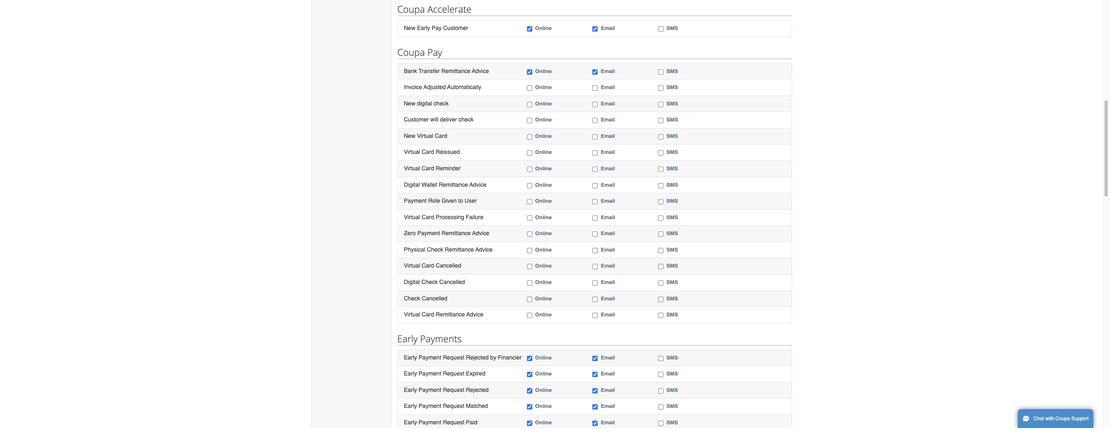 Task type: vqa. For each thing, say whether or not it's contained in the screenshot.
third Yes from the top of the page
no



Task type: locate. For each thing, give the bounding box(es) containing it.
2 request from the top
[[443, 371, 464, 378]]

card
[[435, 133, 447, 139], [422, 149, 434, 156], [422, 165, 434, 172], [422, 214, 434, 221], [422, 263, 434, 269], [422, 312, 434, 318]]

check
[[434, 100, 449, 107], [459, 116, 474, 123]]

sms for customer will deliver check
[[667, 117, 678, 123]]

card down new virtual card
[[422, 149, 434, 156]]

1 rejected from the top
[[466, 355, 489, 361]]

email for check cancelled
[[601, 296, 615, 302]]

3 email from the top
[[601, 84, 615, 91]]

3 sms from the top
[[667, 84, 678, 91]]

email for virtual card remittance advice
[[601, 312, 615, 318]]

payment right zero
[[417, 230, 440, 237]]

rejected left by
[[466, 355, 489, 361]]

advice for digital wallet remittance advice
[[469, 182, 487, 188]]

request for early payment request matched
[[443, 403, 464, 410]]

1 email from the top
[[601, 25, 615, 31]]

2 vertical spatial coupa
[[1056, 417, 1070, 422]]

card up digital check cancelled
[[422, 263, 434, 269]]

0 horizontal spatial check
[[434, 100, 449, 107]]

cancelled down physical check remittance advice
[[436, 263, 461, 269]]

email for zero payment remittance advice
[[601, 231, 615, 237]]

virtual card reissued
[[404, 149, 460, 156]]

4 request from the top
[[443, 403, 464, 410]]

20 sms from the top
[[667, 388, 678, 394]]

13 online from the top
[[535, 247, 552, 253]]

16 online from the top
[[535, 296, 552, 302]]

sms for virtual card reissued
[[667, 149, 678, 156]]

10 email from the top
[[601, 198, 615, 204]]

1 vertical spatial digital
[[404, 279, 420, 286]]

16 email from the top
[[601, 296, 615, 302]]

0 vertical spatial coupa
[[397, 2, 425, 16]]

online for new virtual card
[[535, 133, 552, 139]]

3 new from the top
[[404, 133, 415, 139]]

check down virtual card cancelled
[[422, 279, 438, 286]]

payment for early payment request rejected
[[419, 387, 441, 394]]

sms for new early pay customer
[[667, 25, 678, 31]]

early for early payment request matched
[[404, 403, 417, 410]]

2 email from the top
[[601, 68, 615, 74]]

5 request from the top
[[443, 420, 464, 426]]

virtual card remittance advice
[[404, 312, 484, 318]]

19 sms from the top
[[667, 371, 678, 378]]

email for early payment request rejected
[[601, 388, 615, 394]]

online for virtual card reminder
[[535, 166, 552, 172]]

8 online from the top
[[535, 166, 552, 172]]

check
[[427, 247, 443, 253], [422, 279, 438, 286], [404, 295, 420, 302]]

5 online from the top
[[535, 117, 552, 123]]

0 vertical spatial cancelled
[[436, 263, 461, 269]]

9 online from the top
[[535, 182, 552, 188]]

new digital check
[[404, 100, 449, 107]]

20 online from the top
[[535, 388, 552, 394]]

advice
[[472, 68, 489, 74], [469, 182, 487, 188], [472, 230, 489, 237], [475, 247, 493, 253], [466, 312, 484, 318]]

0 vertical spatial check
[[434, 100, 449, 107]]

chat with coupa support button
[[1018, 410, 1094, 429]]

7 online from the top
[[535, 149, 552, 156]]

0 vertical spatial rejected
[[466, 355, 489, 361]]

virtual up zero
[[404, 214, 420, 221]]

zero
[[404, 230, 416, 237]]

5 email from the top
[[601, 117, 615, 123]]

new up virtual card reissued
[[404, 133, 415, 139]]

rejected
[[466, 355, 489, 361], [466, 387, 489, 394]]

customer
[[443, 25, 468, 31], [404, 116, 429, 123]]

18 online from the top
[[535, 355, 552, 361]]

rejected up matched on the bottom of the page
[[466, 387, 489, 394]]

card up wallet
[[422, 165, 434, 172]]

1 vertical spatial check
[[422, 279, 438, 286]]

1 request from the top
[[443, 355, 464, 361]]

6 email from the top
[[601, 133, 615, 139]]

online for early payment request rejected
[[535, 388, 552, 394]]

payment
[[404, 198, 427, 204], [417, 230, 440, 237], [419, 355, 441, 361], [419, 371, 441, 378], [419, 387, 441, 394], [419, 403, 441, 410], [419, 420, 441, 426]]

early down early payment request expired
[[404, 387, 417, 394]]

5 sms from the top
[[667, 117, 678, 123]]

20 email from the top
[[601, 388, 615, 394]]

financier
[[498, 355, 522, 361]]

11 email from the top
[[601, 214, 615, 221]]

2 online from the top
[[535, 68, 552, 74]]

None checkbox
[[593, 26, 598, 32], [658, 69, 664, 75], [593, 86, 598, 91], [527, 102, 532, 107], [527, 118, 532, 123], [593, 118, 598, 123], [527, 151, 532, 156], [658, 151, 664, 156], [527, 183, 532, 189], [658, 183, 664, 189], [527, 199, 532, 205], [658, 199, 664, 205], [527, 216, 532, 221], [593, 216, 598, 221], [658, 216, 664, 221], [658, 232, 664, 237], [658, 248, 664, 254], [593, 265, 598, 270], [658, 265, 664, 270], [527, 297, 532, 302], [593, 297, 598, 302], [527, 356, 532, 362], [658, 356, 664, 362], [658, 373, 664, 378], [658, 405, 664, 410], [593, 421, 598, 427], [658, 421, 664, 427], [593, 26, 598, 32], [658, 69, 664, 75], [593, 86, 598, 91], [527, 102, 532, 107], [527, 118, 532, 123], [593, 118, 598, 123], [527, 151, 532, 156], [658, 151, 664, 156], [527, 183, 532, 189], [658, 183, 664, 189], [527, 199, 532, 205], [658, 199, 664, 205], [527, 216, 532, 221], [593, 216, 598, 221], [658, 216, 664, 221], [658, 232, 664, 237], [658, 248, 664, 254], [593, 265, 598, 270], [658, 265, 664, 270], [527, 297, 532, 302], [593, 297, 598, 302], [527, 356, 532, 362], [658, 356, 664, 362], [658, 373, 664, 378], [658, 405, 664, 410], [593, 421, 598, 427], [658, 421, 664, 427]]

early up 'early payment request rejected'
[[404, 371, 417, 378]]

request for early payment request paid
[[443, 420, 464, 426]]

request
[[443, 355, 464, 361], [443, 371, 464, 378], [443, 387, 464, 394], [443, 403, 464, 410], [443, 420, 464, 426]]

remittance for payment
[[442, 230, 471, 237]]

10 online from the top
[[535, 198, 552, 204]]

virtual card reminder
[[404, 165, 461, 172]]

payment down early payment request matched
[[419, 420, 441, 426]]

physical check remittance advice
[[404, 247, 493, 253]]

accelerate
[[427, 2, 472, 16]]

2 vertical spatial check
[[404, 295, 420, 302]]

4 email from the top
[[601, 101, 615, 107]]

digital
[[404, 182, 420, 188], [404, 279, 420, 286]]

cancelled for digital check cancelled
[[439, 279, 465, 286]]

support
[[1072, 417, 1089, 422]]

7 email from the top
[[601, 149, 615, 156]]

remittance
[[441, 68, 471, 74], [439, 182, 468, 188], [442, 230, 471, 237], [445, 247, 474, 253], [436, 312, 465, 318]]

online for check cancelled
[[535, 296, 552, 302]]

bank
[[404, 68, 417, 74]]

18 sms from the top
[[667, 355, 678, 361]]

coupa
[[397, 2, 425, 16], [397, 45, 425, 59], [1056, 417, 1070, 422]]

role
[[428, 198, 440, 204]]

0 vertical spatial customer
[[443, 25, 468, 31]]

check up virtual card cancelled
[[427, 247, 443, 253]]

early up early payment request paid
[[404, 403, 417, 410]]

digital
[[417, 100, 432, 107]]

remittance up automatically
[[441, 68, 471, 74]]

7 sms from the top
[[667, 149, 678, 156]]

4 online from the top
[[535, 101, 552, 107]]

2 vertical spatial new
[[404, 133, 415, 139]]

online for digital check cancelled
[[535, 280, 552, 286]]

8 email from the top
[[601, 166, 615, 172]]

9 email from the top
[[601, 182, 615, 188]]

paid
[[466, 420, 478, 426]]

online for early payment request matched
[[535, 404, 552, 410]]

sms for physical check remittance advice
[[667, 247, 678, 253]]

sms
[[667, 25, 678, 31], [667, 68, 678, 74], [667, 84, 678, 91], [667, 101, 678, 107], [667, 117, 678, 123], [667, 133, 678, 139], [667, 149, 678, 156], [667, 166, 678, 172], [667, 182, 678, 188], [667, 198, 678, 204], [667, 214, 678, 221], [667, 231, 678, 237], [667, 247, 678, 253], [667, 263, 678, 269], [667, 280, 678, 286], [667, 296, 678, 302], [667, 312, 678, 318], [667, 355, 678, 361], [667, 371, 678, 378], [667, 388, 678, 394], [667, 404, 678, 410], [667, 420, 678, 426]]

early left payments at the left
[[397, 332, 418, 346]]

reminder
[[436, 165, 461, 172]]

13 sms from the top
[[667, 247, 678, 253]]

request up early payment request matched
[[443, 387, 464, 394]]

payment up 'early payment request rejected'
[[419, 371, 441, 378]]

advice for bank transfer remittance advice
[[472, 68, 489, 74]]

new early pay customer
[[404, 25, 468, 31]]

user
[[465, 198, 477, 204]]

18 email from the top
[[601, 355, 615, 361]]

early payment request expired
[[404, 371, 486, 378]]

email for digital wallet remittance advice
[[601, 182, 615, 188]]

2 vertical spatial cancelled
[[422, 295, 447, 302]]

check down digital check cancelled
[[404, 295, 420, 302]]

1 vertical spatial coupa
[[397, 45, 425, 59]]

early for early payment request rejected
[[404, 387, 417, 394]]

virtual for virtual card processing failure
[[404, 214, 420, 221]]

matched
[[466, 403, 488, 410]]

customer down the accelerate
[[443, 25, 468, 31]]

0 vertical spatial pay
[[432, 25, 442, 31]]

advice for virtual card remittance advice
[[466, 312, 484, 318]]

19 online from the top
[[535, 371, 552, 378]]

to
[[458, 198, 463, 204]]

request up 'early payment request rejected'
[[443, 371, 464, 378]]

request for early payment request rejected
[[443, 387, 464, 394]]

early
[[417, 25, 430, 31], [397, 332, 418, 346], [404, 355, 417, 361], [404, 371, 417, 378], [404, 387, 417, 394], [404, 403, 417, 410], [404, 420, 417, 426]]

early for early payment request paid
[[404, 420, 417, 426]]

email for early payment request expired
[[601, 371, 615, 378]]

new up 'coupa pay'
[[404, 25, 415, 31]]

17 sms from the top
[[667, 312, 678, 318]]

virtual card processing failure
[[404, 214, 484, 221]]

early down early payments
[[404, 355, 417, 361]]

early payment request rejected
[[404, 387, 489, 394]]

remittance up payments at the left
[[436, 312, 465, 318]]

coupa up 'new early pay customer'
[[397, 2, 425, 16]]

card down customer will deliver check
[[435, 133, 447, 139]]

cancelled down virtual card cancelled
[[439, 279, 465, 286]]

11 sms from the top
[[667, 214, 678, 221]]

19 email from the top
[[601, 371, 615, 378]]

early down early payment request matched
[[404, 420, 417, 426]]

12 sms from the top
[[667, 231, 678, 237]]

14 online from the top
[[535, 263, 552, 269]]

request down 'early payment request rejected'
[[443, 403, 464, 410]]

16 sms from the top
[[667, 296, 678, 302]]

1 vertical spatial pay
[[427, 45, 442, 59]]

13 email from the top
[[601, 247, 615, 253]]

sms for virtual card reminder
[[667, 166, 678, 172]]

1 vertical spatial cancelled
[[439, 279, 465, 286]]

new left digital
[[404, 100, 415, 107]]

payment down early payment request expired
[[419, 387, 441, 394]]

virtual
[[417, 133, 433, 139], [404, 149, 420, 156], [404, 165, 420, 172], [404, 214, 420, 221], [404, 263, 420, 269], [404, 312, 420, 318]]

10 sms from the top
[[667, 198, 678, 204]]

card for reissued
[[422, 149, 434, 156]]

22 online from the top
[[535, 420, 552, 426]]

0 vertical spatial new
[[404, 25, 415, 31]]

1 vertical spatial rejected
[[466, 387, 489, 394]]

2 sms from the top
[[667, 68, 678, 74]]

virtual down physical
[[404, 263, 420, 269]]

11 online from the top
[[535, 214, 552, 221]]

sms for early payment request rejected by financier
[[667, 355, 678, 361]]

remittance for transfer
[[441, 68, 471, 74]]

1 vertical spatial new
[[404, 100, 415, 107]]

card down role
[[422, 214, 434, 221]]

digital left wallet
[[404, 182, 420, 188]]

online for digital wallet remittance advice
[[535, 182, 552, 188]]

online for virtual card reissued
[[535, 149, 552, 156]]

card down the "check cancelled"
[[422, 312, 434, 318]]

advice for zero payment remittance advice
[[472, 230, 489, 237]]

automatically
[[447, 84, 481, 91]]

email for early payment request paid
[[601, 420, 615, 426]]

3 online from the top
[[535, 84, 552, 91]]

online for early payment request expired
[[535, 371, 552, 378]]

online for virtual card remittance advice
[[535, 312, 552, 318]]

21 online from the top
[[535, 404, 552, 410]]

12 online from the top
[[535, 231, 552, 237]]

0 vertical spatial check
[[427, 247, 443, 253]]

0 vertical spatial digital
[[404, 182, 420, 188]]

8 sms from the top
[[667, 166, 678, 172]]

15 sms from the top
[[667, 280, 678, 286]]

request up early payment request expired
[[443, 355, 464, 361]]

1 horizontal spatial customer
[[443, 25, 468, 31]]

0 horizontal spatial customer
[[404, 116, 429, 123]]

virtual down the "check cancelled"
[[404, 312, 420, 318]]

remittance down processing
[[442, 230, 471, 237]]

14 email from the top
[[601, 263, 615, 269]]

card for processing
[[422, 214, 434, 221]]

virtual down virtual card reissued
[[404, 165, 420, 172]]

coupa up bank
[[397, 45, 425, 59]]

1 online from the top
[[535, 25, 552, 31]]

email for customer will deliver check
[[601, 117, 615, 123]]

3 request from the top
[[443, 387, 464, 394]]

2 rejected from the top
[[466, 387, 489, 394]]

online
[[535, 25, 552, 31], [535, 68, 552, 74], [535, 84, 552, 91], [535, 101, 552, 107], [535, 117, 552, 123], [535, 133, 552, 139], [535, 149, 552, 156], [535, 166, 552, 172], [535, 182, 552, 188], [535, 198, 552, 204], [535, 214, 552, 221], [535, 231, 552, 237], [535, 247, 552, 253], [535, 263, 552, 269], [535, 280, 552, 286], [535, 296, 552, 302], [535, 312, 552, 318], [535, 355, 552, 361], [535, 371, 552, 378], [535, 388, 552, 394], [535, 404, 552, 410], [535, 420, 552, 426]]

pay up transfer at left
[[427, 45, 442, 59]]

17 online from the top
[[535, 312, 552, 318]]

early for early payments
[[397, 332, 418, 346]]

email for digital check cancelled
[[601, 280, 615, 286]]

sms for zero payment remittance advice
[[667, 231, 678, 237]]

4 sms from the top
[[667, 101, 678, 107]]

sms for invoice adjusted automatically
[[667, 84, 678, 91]]

1 vertical spatial check
[[459, 116, 474, 123]]

payment for early payment request matched
[[419, 403, 441, 410]]

12 email from the top
[[601, 231, 615, 237]]

by
[[490, 355, 496, 361]]

sms for early payment request expired
[[667, 371, 678, 378]]

request down early payment request matched
[[443, 420, 464, 426]]

email
[[601, 25, 615, 31], [601, 68, 615, 74], [601, 84, 615, 91], [601, 101, 615, 107], [601, 117, 615, 123], [601, 133, 615, 139], [601, 149, 615, 156], [601, 166, 615, 172], [601, 182, 615, 188], [601, 198, 615, 204], [601, 214, 615, 221], [601, 231, 615, 237], [601, 247, 615, 253], [601, 263, 615, 269], [601, 280, 615, 286], [601, 296, 615, 302], [601, 312, 615, 318], [601, 355, 615, 361], [601, 371, 615, 378], [601, 388, 615, 394], [601, 404, 615, 410], [601, 420, 615, 426]]

2 digital from the top
[[404, 279, 420, 286]]

pay
[[432, 25, 442, 31], [427, 45, 442, 59]]

digital up the "check cancelled"
[[404, 279, 420, 286]]

22 sms from the top
[[667, 420, 678, 426]]

6 online from the top
[[535, 133, 552, 139]]

15 online from the top
[[535, 280, 552, 286]]

cancelled
[[436, 263, 461, 269], [439, 279, 465, 286], [422, 295, 447, 302]]

15 email from the top
[[601, 280, 615, 286]]

21 email from the top
[[601, 404, 615, 410]]

6 sms from the top
[[667, 133, 678, 139]]

17 email from the top
[[601, 312, 615, 318]]

virtual down new virtual card
[[404, 149, 420, 156]]

remittance up given
[[439, 182, 468, 188]]

virtual for virtual card cancelled
[[404, 263, 420, 269]]

request for early payment request rejected by financier
[[443, 355, 464, 361]]

sms for virtual card processing failure
[[667, 214, 678, 221]]

1 new from the top
[[404, 25, 415, 31]]

given
[[442, 198, 457, 204]]

1 sms from the top
[[667, 25, 678, 31]]

22 email from the top
[[601, 420, 615, 426]]

email for virtual card cancelled
[[601, 263, 615, 269]]

payment down early payments
[[419, 355, 441, 361]]

coupa right with
[[1056, 417, 1070, 422]]

check down 'invoice adjusted automatically'
[[434, 100, 449, 107]]

customer left will at left top
[[404, 116, 429, 123]]

2 new from the top
[[404, 100, 415, 107]]

new
[[404, 25, 415, 31], [404, 100, 415, 107], [404, 133, 415, 139]]

None checkbox
[[527, 26, 532, 32], [658, 26, 664, 32], [527, 69, 532, 75], [593, 69, 598, 75], [527, 86, 532, 91], [658, 86, 664, 91], [593, 102, 598, 107], [658, 102, 664, 107], [658, 118, 664, 123], [527, 134, 532, 140], [593, 134, 598, 140], [658, 134, 664, 140], [593, 151, 598, 156], [527, 167, 532, 172], [593, 167, 598, 172], [658, 167, 664, 172], [593, 183, 598, 189], [593, 199, 598, 205], [527, 232, 532, 237], [593, 232, 598, 237], [527, 248, 532, 254], [593, 248, 598, 254], [527, 265, 532, 270], [527, 281, 532, 286], [593, 281, 598, 286], [658, 281, 664, 286], [658, 297, 664, 302], [527, 313, 532, 319], [593, 313, 598, 319], [658, 313, 664, 319], [593, 356, 598, 362], [527, 373, 532, 378], [593, 373, 598, 378], [527, 389, 532, 394], [593, 389, 598, 394], [658, 389, 664, 394], [527, 405, 532, 410], [593, 405, 598, 410], [527, 421, 532, 427], [527, 26, 532, 32], [658, 26, 664, 32], [527, 69, 532, 75], [593, 69, 598, 75], [527, 86, 532, 91], [658, 86, 664, 91], [593, 102, 598, 107], [658, 102, 664, 107], [658, 118, 664, 123], [527, 134, 532, 140], [593, 134, 598, 140], [658, 134, 664, 140], [593, 151, 598, 156], [527, 167, 532, 172], [593, 167, 598, 172], [658, 167, 664, 172], [593, 183, 598, 189], [593, 199, 598, 205], [527, 232, 532, 237], [593, 232, 598, 237], [527, 248, 532, 254], [593, 248, 598, 254], [527, 265, 532, 270], [527, 281, 532, 286], [593, 281, 598, 286], [658, 281, 664, 286], [658, 297, 664, 302], [527, 313, 532, 319], [593, 313, 598, 319], [658, 313, 664, 319], [593, 356, 598, 362], [527, 373, 532, 378], [593, 373, 598, 378], [527, 389, 532, 394], [593, 389, 598, 394], [658, 389, 664, 394], [527, 405, 532, 410], [593, 405, 598, 410], [527, 421, 532, 427]]

sms for new digital check
[[667, 101, 678, 107]]

check right deliver
[[459, 116, 474, 123]]

new virtual card
[[404, 133, 447, 139]]

payment up early payment request paid
[[419, 403, 441, 410]]

invoice
[[404, 84, 422, 91]]

cancelled down digital check cancelled
[[422, 295, 447, 302]]

will
[[431, 116, 439, 123]]

remittance down zero payment remittance advice at left
[[445, 247, 474, 253]]

1 digital from the top
[[404, 182, 420, 188]]

rejected for early payment request rejected by financier
[[466, 355, 489, 361]]

card for cancelled
[[422, 263, 434, 269]]

9 sms from the top
[[667, 182, 678, 188]]

21 sms from the top
[[667, 404, 678, 410]]

14 sms from the top
[[667, 263, 678, 269]]

pay down coupa accelerate
[[432, 25, 442, 31]]



Task type: describe. For each thing, give the bounding box(es) containing it.
invoice adjusted automatically
[[404, 84, 481, 91]]

email for new virtual card
[[601, 133, 615, 139]]

sms for payment role given to user
[[667, 198, 678, 204]]

check cancelled
[[404, 295, 447, 302]]

early payment request paid
[[404, 420, 478, 426]]

early for early payment request rejected by financier
[[404, 355, 417, 361]]

early for early payment request expired
[[404, 371, 417, 378]]

customer will deliver check
[[404, 116, 474, 123]]

email for virtual card reissued
[[601, 149, 615, 156]]

online for customer will deliver check
[[535, 117, 552, 123]]

virtual for virtual card remittance advice
[[404, 312, 420, 318]]

sms for new virtual card
[[667, 133, 678, 139]]

advice for physical check remittance advice
[[475, 247, 493, 253]]

sms for digital wallet remittance advice
[[667, 182, 678, 188]]

remittance for card
[[436, 312, 465, 318]]

virtual for virtual card reissued
[[404, 149, 420, 156]]

online for invoice adjusted automatically
[[535, 84, 552, 91]]

sms for virtual card cancelled
[[667, 263, 678, 269]]

payment for zero payment remittance advice
[[417, 230, 440, 237]]

digital for digital wallet remittance advice
[[404, 182, 420, 188]]

1 horizontal spatial check
[[459, 116, 474, 123]]

check for physical
[[427, 247, 443, 253]]

card for remittance
[[422, 312, 434, 318]]

early payment request rejected by financier
[[404, 355, 522, 361]]

bank transfer remittance advice
[[404, 68, 489, 74]]

sms for check cancelled
[[667, 296, 678, 302]]

processing
[[436, 214, 464, 221]]

digital wallet remittance advice
[[404, 182, 487, 188]]

payment role given to user
[[404, 198, 477, 204]]

online for payment role given to user
[[535, 198, 552, 204]]

online for new early pay customer
[[535, 25, 552, 31]]

request for early payment request expired
[[443, 371, 464, 378]]

online for new digital check
[[535, 101, 552, 107]]

coupa accelerate
[[397, 2, 472, 16]]

failure
[[466, 214, 484, 221]]

virtual for virtual card reminder
[[404, 165, 420, 172]]

early payments
[[397, 332, 462, 346]]

check for digital
[[422, 279, 438, 286]]

online for physical check remittance advice
[[535, 247, 552, 253]]

virtual card cancelled
[[404, 263, 461, 269]]

online for early payment request paid
[[535, 420, 552, 426]]

new for new early pay customer
[[404, 25, 415, 31]]

email for bank transfer remittance advice
[[601, 68, 615, 74]]

email for new early pay customer
[[601, 25, 615, 31]]

virtual up virtual card reissued
[[417, 133, 433, 139]]

online for zero payment remittance advice
[[535, 231, 552, 237]]

coupa pay
[[397, 45, 442, 59]]

email for virtual card reminder
[[601, 166, 615, 172]]

remittance for check
[[445, 247, 474, 253]]

payment left role
[[404, 198, 427, 204]]

email for new digital check
[[601, 101, 615, 107]]

coupa inside chat with coupa support button
[[1056, 417, 1070, 422]]

new for new virtual card
[[404, 133, 415, 139]]

digital for digital check cancelled
[[404, 279, 420, 286]]

online for bank transfer remittance advice
[[535, 68, 552, 74]]

payment for early payment request expired
[[419, 371, 441, 378]]

online for early payment request rejected by financier
[[535, 355, 552, 361]]

wallet
[[422, 182, 437, 188]]

email for invoice adjusted automatically
[[601, 84, 615, 91]]

zero payment remittance advice
[[404, 230, 489, 237]]

chat with coupa support
[[1034, 417, 1089, 422]]

card for reminder
[[422, 165, 434, 172]]

reissued
[[436, 149, 460, 156]]

remittance for wallet
[[439, 182, 468, 188]]

cancelled for virtual card cancelled
[[436, 263, 461, 269]]

sms for early payment request rejected
[[667, 388, 678, 394]]

email for early payment request rejected by financier
[[601, 355, 615, 361]]

digital check cancelled
[[404, 279, 465, 286]]

email for payment role given to user
[[601, 198, 615, 204]]

email for early payment request matched
[[601, 404, 615, 410]]

payment for early payment request rejected by financier
[[419, 355, 441, 361]]

sms for early payment request matched
[[667, 404, 678, 410]]

chat
[[1034, 417, 1044, 422]]

expired
[[466, 371, 486, 378]]

physical
[[404, 247, 425, 253]]

online for virtual card cancelled
[[535, 263, 552, 269]]

adjusted
[[424, 84, 446, 91]]

email for physical check remittance advice
[[601, 247, 615, 253]]

email for virtual card processing failure
[[601, 214, 615, 221]]

sms for virtual card remittance advice
[[667, 312, 678, 318]]

1 vertical spatial customer
[[404, 116, 429, 123]]

early payment request matched
[[404, 403, 488, 410]]

online for virtual card processing failure
[[535, 214, 552, 221]]

payments
[[420, 332, 462, 346]]

coupa for coupa accelerate
[[397, 2, 425, 16]]

coupa for coupa pay
[[397, 45, 425, 59]]

with
[[1046, 417, 1054, 422]]

early down coupa accelerate
[[417, 25, 430, 31]]

new for new digital check
[[404, 100, 415, 107]]

rejected for early payment request rejected
[[466, 387, 489, 394]]

transfer
[[419, 68, 440, 74]]

deliver
[[440, 116, 457, 123]]



